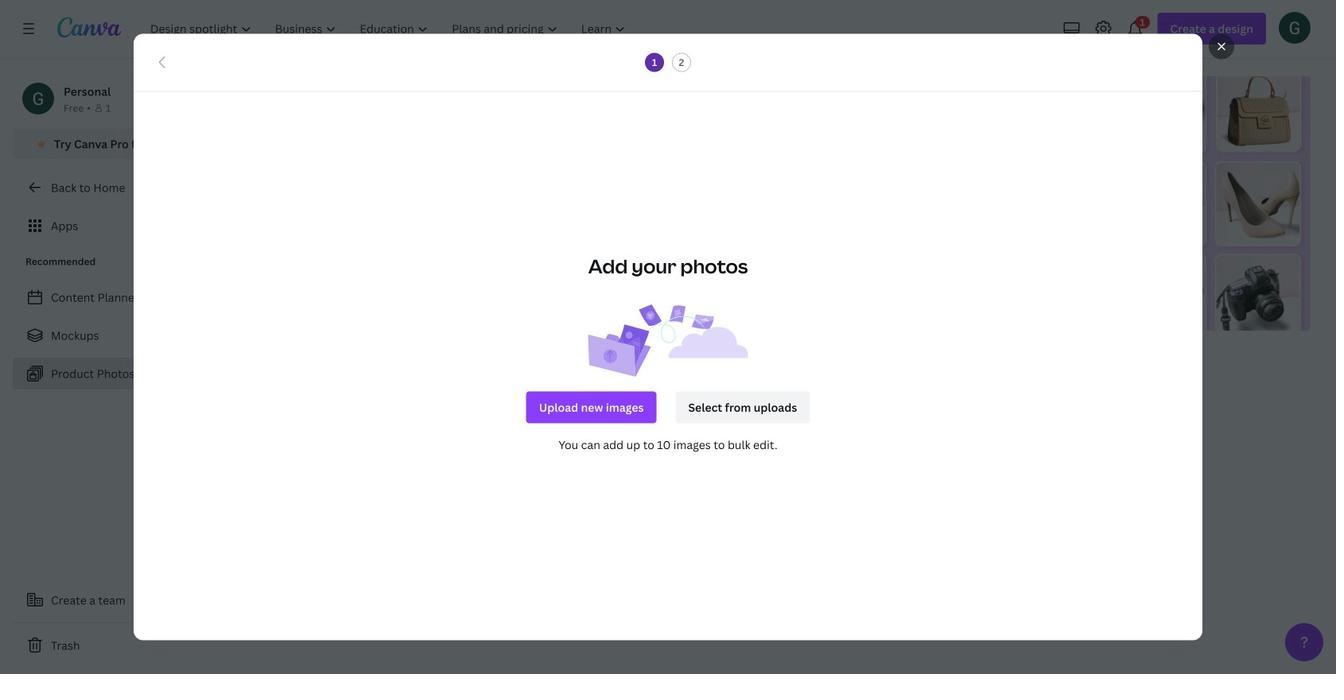 Task type: vqa. For each thing, say whether or not it's contained in the screenshot.
Top Level Navigation 'element'
yes



Task type: locate. For each thing, give the bounding box(es) containing it.
product photos" image
[[972, 76, 1311, 331]]

top level navigation element
[[140, 13, 639, 45]]

tab list
[[644, 46, 693, 78]]

list
[[13, 282, 207, 390]]



